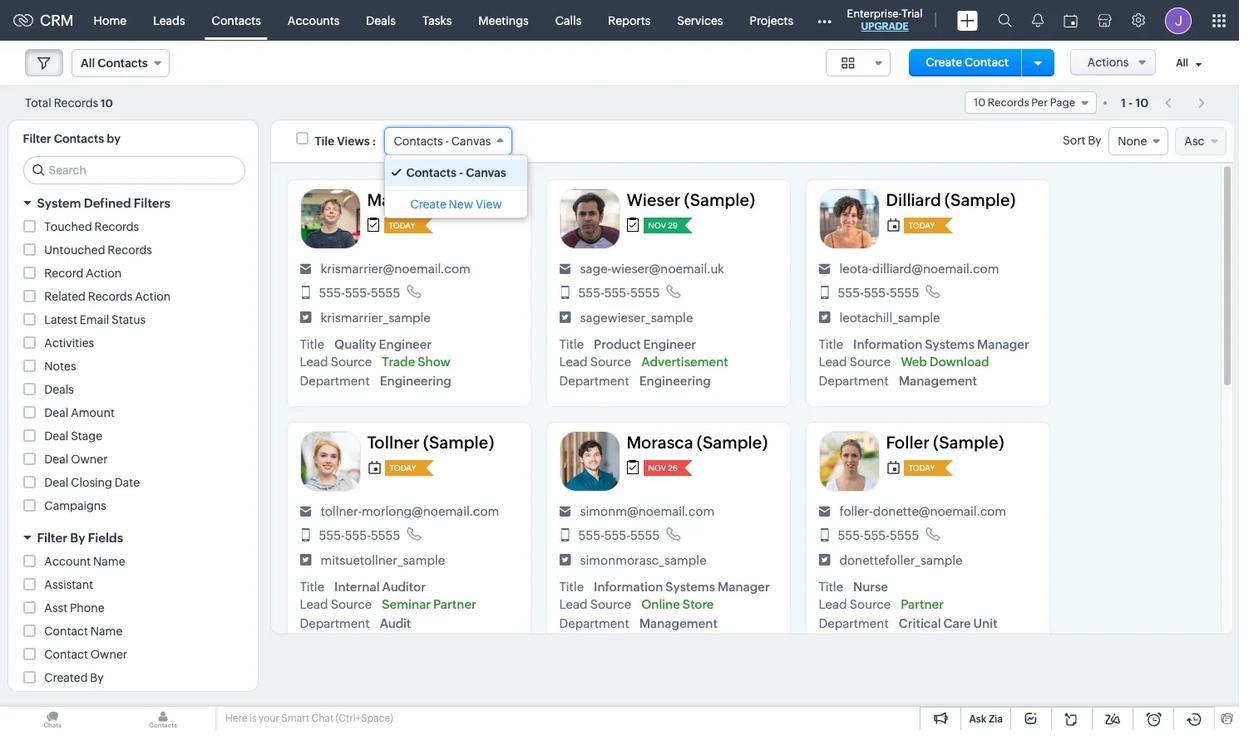 Task type: vqa. For each thing, say whether or not it's contained in the screenshot.


Task type: describe. For each thing, give the bounding box(es) containing it.
deal for deal closing date
[[44, 477, 68, 490]]

deal for deal owner
[[44, 453, 68, 467]]

lead for tollner
[[300, 598, 328, 612]]

meetings link
[[465, 0, 542, 40]]

closing
[[71, 477, 112, 490]]

icon_twitter image for morasca (sample)
[[559, 555, 571, 566]]

contacts - canvas option
[[385, 160, 527, 186]]

tasks
[[422, 14, 452, 27]]

sage-wieser@noemail.uk
[[580, 262, 724, 276]]

touched
[[44, 220, 92, 234]]

records for touched
[[94, 220, 139, 234]]

meetings
[[478, 14, 529, 27]]

10 for total records 10
[[101, 97, 113, 109]]

department for foller (sample)
[[819, 617, 889, 631]]

contact owner
[[44, 649, 127, 662]]

critical
[[899, 617, 941, 631]]

dilliard (sample)
[[886, 190, 1016, 210]]

tollner
[[367, 433, 420, 452]]

contacts inside contacts link
[[212, 14, 261, 27]]

records for total
[[54, 96, 98, 109]]

account
[[44, 556, 91, 569]]

contacts inside contacts - canvas option
[[406, 166, 456, 180]]

phone
[[70, 602, 104, 615]]

engineer for wieser
[[643, 337, 696, 352]]

information systems manager for dilliard
[[853, 337, 1029, 352]]

quality engineer
[[334, 337, 432, 352]]

by for filter
[[70, 531, 85, 546]]

canvas for contacts - canvas list box
[[466, 166, 506, 180]]

icon_mobile image for tollner (sample)
[[301, 529, 310, 543]]

views
[[337, 135, 370, 148]]

- for 'contacts - canvas' field
[[445, 135, 449, 148]]

5555 for morasca
[[630, 529, 660, 543]]

department for marrier (sample)
[[300, 374, 370, 388]]

source for tollner (sample)
[[331, 598, 372, 612]]

canvas for 'contacts - canvas' field
[[451, 135, 491, 148]]

5555 for dilliard
[[890, 286, 919, 300]]

10 for 1 - 10
[[1135, 96, 1149, 109]]

(sample) for foller (sample)
[[933, 433, 1004, 452]]

show
[[418, 355, 451, 370]]

icon_mail image for marrier (sample)
[[300, 263, 311, 275]]

5555 for tollner
[[371, 529, 400, 543]]

title for marrier
[[300, 337, 324, 352]]

reports
[[608, 14, 651, 27]]

untouched
[[44, 244, 105, 257]]

leota-dilliard@noemail.com link
[[839, 262, 999, 276]]

filter contacts by
[[23, 132, 120, 146]]

today for marrier
[[389, 221, 415, 230]]

0 horizontal spatial action
[[86, 267, 122, 280]]

lead source for wieser (sample)
[[559, 355, 631, 370]]

krismarrier@noemail.com link
[[321, 262, 470, 276]]

Search text field
[[24, 157, 244, 184]]

foller-donette@noemail.com link
[[839, 505, 1006, 519]]

1 vertical spatial action
[[135, 290, 171, 304]]

canvas profile image image for foller (sample)
[[819, 432, 879, 492]]

actions
[[1088, 56, 1129, 69]]

amount
[[71, 407, 115, 420]]

record action
[[44, 267, 122, 280]]

icon_mobile image for dilliard (sample)
[[820, 286, 829, 300]]

icon_mail image for foller (sample)
[[819, 506, 830, 518]]

search image
[[998, 13, 1012, 27]]

status
[[112, 314, 146, 327]]

0 horizontal spatial deals
[[44, 383, 74, 397]]

source for marrier (sample)
[[331, 355, 372, 370]]

related
[[44, 290, 86, 304]]

555-555-5555 for dilliard (sample)
[[838, 286, 919, 300]]

contact name
[[44, 625, 122, 639]]

crm
[[40, 12, 74, 29]]

chats image
[[0, 708, 105, 731]]

lead source for morasca (sample)
[[559, 598, 631, 612]]

simonm@noemail.com
[[580, 505, 715, 519]]

date
[[115, 477, 140, 490]]

lead for foller
[[819, 598, 847, 612]]

today link for dilliard
[[904, 218, 938, 234]]

lead source for dilliard (sample)
[[819, 355, 891, 370]]

lead source for marrier (sample)
[[300, 355, 372, 370]]

search element
[[988, 0, 1022, 41]]

title for wieser
[[559, 337, 584, 352]]

tile
[[315, 135, 334, 148]]

marrier
[[367, 190, 424, 210]]

wieser (sample) link
[[627, 190, 755, 210]]

information for dilliard (sample)
[[853, 337, 923, 352]]

internal auditor
[[334, 580, 426, 594]]

stage
[[71, 430, 102, 443]]

create contact button
[[909, 49, 1025, 77]]

sort by
[[1063, 134, 1101, 147]]

system
[[37, 196, 81, 210]]

quality
[[334, 337, 376, 352]]

morasca (sample)
[[627, 433, 768, 452]]

title for dilliard
[[819, 337, 843, 352]]

dilliard (sample) link
[[886, 190, 1016, 210]]

5555 for marrier
[[371, 286, 400, 300]]

today link for foller
[[904, 461, 938, 477]]

filter for filter contacts by
[[23, 132, 51, 146]]

dilliard@noemail.com
[[872, 262, 999, 276]]

deal for deal amount
[[44, 407, 68, 420]]

2 partner from the left
[[901, 598, 944, 612]]

lead source for tollner (sample)
[[300, 598, 372, 612]]

donette@noemail.com
[[873, 505, 1006, 519]]

tollner (sample)
[[367, 433, 494, 452]]

owner for contact owner
[[90, 649, 127, 662]]

campaigns
[[44, 500, 106, 513]]

manager for dilliard (sample)
[[977, 337, 1029, 352]]

icon_mobile image for morasca (sample)
[[561, 529, 569, 543]]

canvas profile image image for tollner (sample)
[[300, 432, 360, 492]]

foller-
[[839, 505, 873, 519]]

deals link
[[353, 0, 409, 40]]

unit
[[973, 617, 998, 631]]

owner for deal owner
[[71, 453, 108, 467]]

ask zia
[[969, 714, 1003, 726]]

icon_twitter image for wieser (sample)
[[559, 312, 571, 324]]

icon_twitter image for foller (sample)
[[819, 555, 830, 566]]

view
[[476, 198, 502, 211]]

26
[[668, 464, 678, 473]]

nurse
[[853, 580, 888, 594]]

product engineer
[[594, 337, 696, 352]]

sage-wieser@noemail.uk link
[[580, 262, 724, 276]]

lead for marrier
[[300, 355, 328, 370]]

touched records
[[44, 220, 139, 234]]

Contacts - Canvas field
[[385, 127, 513, 156]]

deal closing date
[[44, 477, 140, 490]]

fields
[[88, 531, 123, 546]]

chat
[[311, 714, 334, 725]]

defined
[[84, 196, 131, 210]]

engineering for marrier
[[380, 374, 452, 388]]

wieser
[[627, 190, 681, 210]]

your
[[259, 714, 279, 725]]

krismarrier_sample
[[321, 311, 431, 325]]

account name
[[44, 556, 125, 569]]

department for dilliard (sample)
[[819, 374, 889, 388]]

store
[[683, 598, 714, 612]]

is
[[249, 714, 257, 725]]

by
[[107, 132, 120, 146]]

nov for morasca
[[648, 464, 666, 473]]

seminar partner
[[382, 598, 476, 612]]

1
[[1121, 96, 1126, 109]]

leads
[[153, 14, 185, 27]]

today link for marrier
[[384, 218, 418, 234]]

leota-
[[839, 262, 872, 276]]

upgrade
[[861, 21, 909, 32]]

sagewieser_sample
[[580, 311, 693, 325]]

contacts link
[[198, 0, 274, 40]]

create for create new view
[[410, 198, 446, 211]]

tollner (sample) link
[[367, 433, 494, 452]]

donettefoller_sample
[[839, 553, 963, 568]]

department for tollner (sample)
[[300, 617, 370, 631]]

activities
[[44, 337, 94, 350]]



Task type: locate. For each thing, give the bounding box(es) containing it.
0 vertical spatial name
[[93, 556, 125, 569]]

zia
[[989, 714, 1003, 726]]

icon_mobile image for foller (sample)
[[820, 529, 829, 543]]

engineering down advertisement on the right of page
[[639, 374, 711, 388]]

canvas inside field
[[451, 135, 491, 148]]

signals element
[[1022, 0, 1053, 41]]

by inside the filter by fields dropdown button
[[70, 531, 85, 546]]

tollner-morlong@noemail.com link
[[321, 505, 499, 519]]

information systems manager
[[853, 337, 1029, 352], [594, 580, 770, 594]]

(sample)
[[428, 190, 499, 210], [684, 190, 755, 210], [945, 190, 1016, 210], [423, 433, 494, 452], [697, 433, 768, 452], [933, 433, 1004, 452]]

1 horizontal spatial partner
[[901, 598, 944, 612]]

department down leotachill_sample at the top right of page
[[819, 374, 889, 388]]

nov 26
[[648, 464, 678, 473]]

krismarrier@noemail.com
[[321, 262, 470, 276]]

contacts - canvas list box
[[385, 156, 527, 190]]

0 horizontal spatial by
[[70, 531, 85, 546]]

0 vertical spatial owner
[[71, 453, 108, 467]]

latest
[[44, 314, 77, 327]]

leota-dilliard@noemail.com
[[839, 262, 999, 276]]

sort
[[1063, 134, 1086, 147]]

(sample) for morasca (sample)
[[697, 433, 768, 452]]

created
[[44, 672, 88, 685]]

5555 up mitsuetollner_sample
[[371, 529, 400, 543]]

555-555-5555
[[319, 286, 400, 300], [578, 286, 660, 300], [838, 286, 919, 300], [319, 529, 400, 543], [578, 529, 660, 543], [838, 529, 919, 543]]

(sample) for marrier (sample)
[[428, 190, 499, 210]]

contacts - canvas inside option
[[406, 166, 506, 180]]

2 vertical spatial contact
[[44, 649, 88, 662]]

canvas up contacts - canvas option
[[451, 135, 491, 148]]

nov left 26
[[648, 464, 666, 473]]

department down the nurse at bottom right
[[819, 617, 889, 631]]

deal down deal stage
[[44, 453, 68, 467]]

action up status
[[135, 290, 171, 304]]

1 horizontal spatial deals
[[366, 14, 396, 27]]

information down simonmorasc_sample
[[594, 580, 663, 594]]

calls
[[555, 14, 582, 27]]

by for created
[[90, 672, 104, 685]]

today down foller
[[909, 464, 935, 473]]

icon_mail image for morasca (sample)
[[559, 506, 571, 518]]

1 vertical spatial canvas
[[466, 166, 506, 180]]

deal up campaigns
[[44, 477, 68, 490]]

total
[[25, 96, 51, 109]]

contacts - canvas up "create new view"
[[406, 166, 506, 180]]

0 vertical spatial filter
[[23, 132, 51, 146]]

2 engineer from the left
[[643, 337, 696, 352]]

systems for dilliard
[[925, 337, 975, 352]]

source for wieser (sample)
[[590, 355, 631, 370]]

lead down krismarrier_sample
[[300, 355, 328, 370]]

icon_mail image
[[300, 263, 311, 275], [559, 263, 571, 275], [819, 263, 830, 275], [300, 506, 311, 518], [559, 506, 571, 518], [819, 506, 830, 518]]

0 vertical spatial nov
[[648, 221, 666, 230]]

reports link
[[595, 0, 664, 40]]

1 horizontal spatial manager
[[977, 337, 1029, 352]]

icon_twitter image left krismarrier_sample
[[300, 312, 311, 324]]

filter for filter by fields
[[37, 531, 67, 546]]

1 vertical spatial deals
[[44, 383, 74, 397]]

- up new
[[459, 166, 463, 180]]

new
[[449, 198, 473, 211]]

department for wieser (sample)
[[559, 374, 629, 388]]

contacts - canvas inside field
[[394, 135, 491, 148]]

systems for morasca
[[666, 580, 715, 594]]

contact down asst phone
[[44, 625, 88, 639]]

lead source
[[300, 355, 372, 370], [559, 355, 631, 370], [819, 355, 891, 370], [300, 598, 372, 612], [559, 598, 631, 612], [819, 598, 891, 612]]

title down leotachill_sample at the top right of page
[[819, 337, 843, 352]]

- right 1
[[1128, 96, 1133, 109]]

- up contacts - canvas list box
[[445, 135, 449, 148]]

nov inside "link"
[[648, 464, 666, 473]]

nov inside 'link'
[[648, 221, 666, 230]]

0 horizontal spatial 10
[[101, 97, 113, 109]]

10 up by
[[101, 97, 113, 109]]

0 vertical spatial create
[[926, 56, 962, 69]]

contacts - canvas for contacts - canvas list box
[[406, 166, 506, 180]]

projects link
[[736, 0, 807, 40]]

2 horizontal spatial by
[[1088, 134, 1101, 147]]

filter up account
[[37, 531, 67, 546]]

advertisement
[[641, 355, 728, 370]]

filter down total
[[23, 132, 51, 146]]

deals down notes
[[44, 383, 74, 397]]

1 horizontal spatial information
[[853, 337, 923, 352]]

department down quality on the left of page
[[300, 374, 370, 388]]

1 vertical spatial name
[[90, 625, 122, 639]]

:
[[372, 135, 376, 148]]

icon_twitter image left sagewieser_sample at the top
[[559, 312, 571, 324]]

lead
[[300, 355, 328, 370], [559, 355, 588, 370], [819, 355, 847, 370], [300, 598, 328, 612], [559, 598, 588, 612], [819, 598, 847, 612]]

internal
[[334, 580, 380, 594]]

information
[[853, 337, 923, 352], [594, 580, 663, 594]]

title left product
[[559, 337, 584, 352]]

by for sort
[[1088, 134, 1101, 147]]

tollner-
[[321, 505, 362, 519]]

create inside button
[[926, 56, 962, 69]]

canvas profile image image up sage-
[[559, 189, 620, 249]]

1 horizontal spatial action
[[135, 290, 171, 304]]

nov 26 link
[[643, 461, 678, 477]]

1 horizontal spatial 10
[[1135, 96, 1149, 109]]

555-555-5555 for marrier (sample)
[[319, 286, 400, 300]]

accounts
[[288, 14, 340, 27]]

source down internal
[[331, 598, 372, 612]]

1 partner from the left
[[433, 598, 476, 612]]

deal for deal stage
[[44, 430, 68, 443]]

records down defined
[[94, 220, 139, 234]]

555-555-5555 for tollner (sample)
[[319, 529, 400, 543]]

assistant
[[44, 579, 93, 592]]

foller-donette@noemail.com
[[839, 505, 1006, 519]]

tollner-morlong@noemail.com
[[321, 505, 499, 519]]

filter inside the filter by fields dropdown button
[[37, 531, 67, 546]]

today link down foller
[[904, 461, 938, 477]]

records for related
[[88, 290, 132, 304]]

0 vertical spatial deals
[[366, 14, 396, 27]]

web
[[901, 355, 927, 370]]

contacts right :
[[394, 135, 443, 148]]

name
[[93, 556, 125, 569], [90, 625, 122, 639]]

0 horizontal spatial engineer
[[379, 337, 432, 352]]

today link down tollner
[[385, 461, 419, 477]]

- inside option
[[459, 166, 463, 180]]

home
[[94, 14, 127, 27]]

555-555-5555 for morasca (sample)
[[578, 529, 660, 543]]

records up the filter contacts by
[[54, 96, 98, 109]]

lead down simonmorasc_sample
[[559, 598, 588, 612]]

5555 for foller
[[890, 529, 919, 543]]

0 vertical spatial contact
[[965, 56, 1009, 69]]

1 vertical spatial information
[[594, 580, 663, 594]]

icon_mail image for wieser (sample)
[[559, 263, 571, 275]]

today for tollner
[[390, 464, 416, 473]]

manager
[[977, 337, 1029, 352], [718, 580, 770, 594]]

5555 down sage-wieser@noemail.uk link
[[630, 286, 660, 300]]

lead down mitsuetollner_sample
[[300, 598, 328, 612]]

0 horizontal spatial create
[[410, 198, 446, 211]]

- for contacts - canvas list box
[[459, 166, 463, 180]]

1 horizontal spatial -
[[459, 166, 463, 180]]

by
[[1088, 134, 1101, 147], [70, 531, 85, 546], [90, 672, 104, 685]]

trial
[[902, 7, 923, 20]]

lead down sagewieser_sample at the top
[[559, 355, 588, 370]]

title for morasca
[[559, 580, 584, 594]]

contacts left by
[[54, 132, 104, 146]]

0 vertical spatial action
[[86, 267, 122, 280]]

by up the account name
[[70, 531, 85, 546]]

1 horizontal spatial by
[[90, 672, 104, 685]]

555-555-5555 up krismarrier_sample
[[319, 286, 400, 300]]

title left quality on the left of page
[[300, 337, 324, 352]]

information for morasca (sample)
[[594, 580, 663, 594]]

canvas profile image image
[[300, 189, 360, 249], [559, 189, 620, 249], [819, 189, 879, 249], [300, 432, 360, 492], [559, 432, 620, 492], [819, 432, 879, 492]]

0 vertical spatial management
[[899, 374, 977, 388]]

icon_twitter image for tollner (sample)
[[300, 555, 311, 566]]

department down simonmorasc_sample
[[559, 617, 629, 631]]

smart
[[281, 714, 309, 725]]

management for dilliard
[[899, 374, 977, 388]]

action up the related records action
[[86, 267, 122, 280]]

contact
[[965, 56, 1009, 69], [44, 625, 88, 639], [44, 649, 88, 662]]

source left web
[[850, 355, 891, 370]]

services link
[[664, 0, 736, 40]]

contacts up marrier (sample) link
[[406, 166, 456, 180]]

1 vertical spatial nov
[[648, 464, 666, 473]]

engineer up trade
[[379, 337, 432, 352]]

information systems manager up the online store
[[594, 580, 770, 594]]

1 horizontal spatial management
[[899, 374, 977, 388]]

tile views :
[[315, 135, 376, 148]]

canvas profile image image for morasca (sample)
[[559, 432, 620, 492]]

today down tollner
[[390, 464, 416, 473]]

2 vertical spatial by
[[90, 672, 104, 685]]

information systems manager up web download on the right of page
[[853, 337, 1029, 352]]

1 vertical spatial filter
[[37, 531, 67, 546]]

accounts link
[[274, 0, 353, 40]]

icon_twitter image for marrier (sample)
[[300, 312, 311, 324]]

engineering for wieser
[[639, 374, 711, 388]]

0 vertical spatial systems
[[925, 337, 975, 352]]

by down 'contact owner' at the left bottom of the page
[[90, 672, 104, 685]]

title down simonmorasc_sample
[[559, 580, 584, 594]]

contact up 'created'
[[44, 649, 88, 662]]

signals image
[[1032, 13, 1043, 27]]

filter by fields
[[37, 531, 123, 546]]

2 engineering from the left
[[639, 374, 711, 388]]

morasca (sample) link
[[627, 433, 768, 452]]

create new view
[[410, 198, 502, 211]]

(ctrl+space)
[[336, 714, 393, 725]]

canvas profile image image for dilliard (sample)
[[819, 189, 879, 249]]

1 vertical spatial contacts - canvas
[[406, 166, 506, 180]]

owner down contact name
[[90, 649, 127, 662]]

lead source left online
[[559, 598, 631, 612]]

1 vertical spatial management
[[639, 617, 718, 631]]

today link down dilliard
[[904, 218, 938, 234]]

source for foller (sample)
[[850, 598, 891, 612]]

contacts - canvas up contacts - canvas list box
[[394, 135, 491, 148]]

canvas profile image image up foller-
[[819, 432, 879, 492]]

- inside field
[[445, 135, 449, 148]]

name down phone
[[90, 625, 122, 639]]

today link for tollner
[[385, 461, 419, 477]]

system defined filters
[[37, 196, 170, 210]]

department for morasca (sample)
[[559, 617, 629, 631]]

0 vertical spatial by
[[1088, 134, 1101, 147]]

source down product
[[590, 355, 631, 370]]

source for dilliard (sample)
[[850, 355, 891, 370]]

lead source down the nurse at bottom right
[[819, 598, 891, 612]]

management down web download on the right of page
[[899, 374, 977, 388]]

contacts - canvas for 'contacts - canvas' field
[[394, 135, 491, 148]]

555-555-5555 down "tollner-"
[[319, 529, 400, 543]]

system defined filters button
[[8, 189, 257, 218]]

0 vertical spatial information systems manager
[[853, 337, 1029, 352]]

contacts inside 'contacts - canvas' field
[[394, 135, 443, 148]]

contacts image
[[111, 708, 215, 731]]

create for create contact
[[926, 56, 962, 69]]

2 nov from the top
[[648, 464, 666, 473]]

deal owner
[[44, 453, 108, 467]]

icon_twitter image left donettefoller_sample
[[819, 555, 830, 566]]

title for foller
[[819, 580, 843, 594]]

morasca
[[627, 433, 693, 452]]

0 vertical spatial information
[[853, 337, 923, 352]]

555-555-5555 for wieser (sample)
[[578, 286, 660, 300]]

notes
[[44, 360, 76, 373]]

name for contact name
[[90, 625, 122, 639]]

1 vertical spatial by
[[70, 531, 85, 546]]

source
[[331, 355, 372, 370], [590, 355, 631, 370], [850, 355, 891, 370], [331, 598, 372, 612], [590, 598, 631, 612], [850, 598, 891, 612]]

555-555-5555 up sagewieser_sample at the top
[[578, 286, 660, 300]]

canvas profile image image left marrier
[[300, 189, 360, 249]]

action
[[86, 267, 122, 280], [135, 290, 171, 304]]

0 horizontal spatial -
[[445, 135, 449, 148]]

5555 down the simonm@noemail.com link
[[630, 529, 660, 543]]

canvas up view
[[466, 166, 506, 180]]

5555 for wieser
[[630, 286, 660, 300]]

partner
[[433, 598, 476, 612], [901, 598, 944, 612]]

contact down search icon
[[965, 56, 1009, 69]]

lead for wieser
[[559, 355, 588, 370]]

1 horizontal spatial engineering
[[639, 374, 711, 388]]

0 horizontal spatial management
[[639, 617, 718, 631]]

marrier (sample)
[[367, 190, 499, 210]]

2 horizontal spatial -
[[1128, 96, 1133, 109]]

ask
[[969, 714, 987, 726]]

marrier (sample) link
[[367, 190, 499, 210]]

by right sort
[[1088, 134, 1101, 147]]

engineering
[[380, 374, 452, 388], [639, 374, 711, 388]]

1 vertical spatial information systems manager
[[594, 580, 770, 594]]

10 inside total records 10
[[101, 97, 113, 109]]

leads link
[[140, 0, 198, 40]]

services
[[677, 14, 723, 27]]

5555
[[371, 286, 400, 300], [630, 286, 660, 300], [890, 286, 919, 300], [371, 529, 400, 543], [630, 529, 660, 543], [890, 529, 919, 543]]

3 deal from the top
[[44, 453, 68, 467]]

5555 down leota-dilliard@noemail.com link
[[890, 286, 919, 300]]

title for tollner
[[300, 580, 324, 594]]

name for account name
[[93, 556, 125, 569]]

1 horizontal spatial engineer
[[643, 337, 696, 352]]

sage-
[[580, 262, 611, 276]]

home link
[[80, 0, 140, 40]]

information systems manager for morasca
[[594, 580, 770, 594]]

29
[[668, 221, 678, 230]]

title left the nurse at bottom right
[[819, 580, 843, 594]]

filters
[[134, 196, 170, 210]]

tasks link
[[409, 0, 465, 40]]

(sample) for wieser (sample)
[[684, 190, 755, 210]]

engineer up advertisement on the right of page
[[643, 337, 696, 352]]

555-555-5555 up simonmorasc_sample
[[578, 529, 660, 543]]

lead source down internal
[[300, 598, 372, 612]]

1 vertical spatial manager
[[718, 580, 770, 594]]

(sample) for dilliard (sample)
[[945, 190, 1016, 210]]

icon_twitter image left simonmorasc_sample
[[559, 555, 571, 566]]

icon_mobile image
[[301, 286, 310, 300], [561, 286, 569, 300], [820, 286, 829, 300], [301, 529, 310, 543], [561, 529, 569, 543], [820, 529, 829, 543]]

owner
[[71, 453, 108, 467], [90, 649, 127, 662]]

contact for contact owner
[[44, 649, 88, 662]]

nov for wieser
[[648, 221, 666, 230]]

name down fields
[[93, 556, 125, 569]]

lead source for foller (sample)
[[819, 598, 891, 612]]

1 horizontal spatial systems
[[925, 337, 975, 352]]

contact for contact name
[[44, 625, 88, 639]]

navigation
[[1157, 91, 1214, 115]]

department down product
[[559, 374, 629, 388]]

management for morasca
[[639, 617, 718, 631]]

nov
[[648, 221, 666, 230], [648, 464, 666, 473]]

canvas profile image image for wieser (sample)
[[559, 189, 620, 249]]

today down dilliard
[[909, 221, 935, 230]]

online
[[641, 598, 680, 612]]

manager for morasca (sample)
[[718, 580, 770, 594]]

0 horizontal spatial information systems manager
[[594, 580, 770, 594]]

1 nov from the top
[[648, 221, 666, 230]]

records
[[54, 96, 98, 109], [94, 220, 139, 234], [108, 244, 152, 257], [88, 290, 132, 304]]

0 horizontal spatial manager
[[718, 580, 770, 594]]

source for morasca (sample)
[[590, 598, 631, 612]]

owner up closing
[[71, 453, 108, 467]]

1 vertical spatial create
[[410, 198, 446, 211]]

engineer
[[379, 337, 432, 352], [643, 337, 696, 352]]

critical care unit
[[899, 617, 998, 631]]

here is your smart chat (ctrl+space)
[[225, 714, 393, 725]]

lead source down product
[[559, 355, 631, 370]]

contact inside button
[[965, 56, 1009, 69]]

icon_twitter image
[[300, 312, 311, 324], [559, 312, 571, 324], [819, 312, 830, 324], [300, 555, 311, 566], [559, 555, 571, 566], [819, 555, 830, 566]]

lead for dilliard
[[819, 355, 847, 370]]

1 engineer from the left
[[379, 337, 432, 352]]

1 vertical spatial -
[[445, 135, 449, 148]]

icon_twitter image for dilliard (sample)
[[819, 312, 830, 324]]

lead source down quality on the left of page
[[300, 355, 372, 370]]

canvas
[[451, 135, 491, 148], [466, 166, 506, 180]]

canvas inside option
[[466, 166, 506, 180]]

simonmorasc_sample
[[580, 553, 707, 568]]

1 horizontal spatial create
[[926, 56, 962, 69]]

10 right 1
[[1135, 96, 1149, 109]]

5555 up donettefoller_sample
[[890, 529, 919, 543]]

today link
[[384, 218, 418, 234], [904, 218, 938, 234], [385, 461, 419, 477], [904, 461, 938, 477]]

deals
[[366, 14, 396, 27], [44, 383, 74, 397]]

0 vertical spatial manager
[[977, 337, 1029, 352]]

0 vertical spatial -
[[1128, 96, 1133, 109]]

today link down marrier
[[384, 218, 418, 234]]

here
[[225, 714, 247, 725]]

1 horizontal spatial information systems manager
[[853, 337, 1029, 352]]

4 deal from the top
[[44, 477, 68, 490]]

(sample) for tollner (sample)
[[423, 433, 494, 452]]

555-555-5555 for foller (sample)
[[838, 529, 919, 543]]

canvas profile image image up "tollner-"
[[300, 432, 360, 492]]

2 vertical spatial -
[[459, 166, 463, 180]]

0 horizontal spatial information
[[594, 580, 663, 594]]

records down the touched records
[[108, 244, 152, 257]]

555-555-5555 up leotachill_sample at the top right of page
[[838, 286, 919, 300]]

information down leotachill_sample at the top right of page
[[853, 337, 923, 352]]

contacts - canvas
[[394, 135, 491, 148], [406, 166, 506, 180]]

icon_mail image for tollner (sample)
[[300, 506, 311, 518]]

title
[[300, 337, 324, 352], [559, 337, 584, 352], [819, 337, 843, 352], [300, 580, 324, 594], [559, 580, 584, 594], [819, 580, 843, 594]]

10
[[1135, 96, 1149, 109], [101, 97, 113, 109]]

1 vertical spatial owner
[[90, 649, 127, 662]]

partner right seminar
[[433, 598, 476, 612]]

1 vertical spatial systems
[[666, 580, 715, 594]]

all
[[1176, 58, 1188, 69]]

lead for morasca
[[559, 598, 588, 612]]

1 deal from the top
[[44, 407, 68, 420]]

today for foller
[[909, 464, 935, 473]]

engineering down the trade show
[[380, 374, 452, 388]]

management
[[899, 374, 977, 388], [639, 617, 718, 631]]

nov left 29
[[648, 221, 666, 230]]

0 horizontal spatial partner
[[433, 598, 476, 612]]

0 vertical spatial canvas
[[451, 135, 491, 148]]

email
[[80, 314, 109, 327]]

deal up deal stage
[[44, 407, 68, 420]]

lead down donettefoller_sample
[[819, 598, 847, 612]]

source down the nurse at bottom right
[[850, 598, 891, 612]]

canvas profile image image left nov 26 "link"
[[559, 432, 620, 492]]

0 horizontal spatial engineering
[[380, 374, 452, 388]]

management down the online store
[[639, 617, 718, 631]]

1 engineering from the left
[[380, 374, 452, 388]]

0 vertical spatial contacts - canvas
[[394, 135, 491, 148]]

canvas profile image image for marrier (sample)
[[300, 189, 360, 249]]

1 vertical spatial contact
[[44, 625, 88, 639]]

enterprise-
[[847, 7, 902, 20]]

records for untouched
[[108, 244, 152, 257]]

systems up web download on the right of page
[[925, 337, 975, 352]]

5555 down krismarrier@noemail.com link
[[371, 286, 400, 300]]

2 deal from the top
[[44, 430, 68, 443]]

0 horizontal spatial systems
[[666, 580, 715, 594]]

source left online
[[590, 598, 631, 612]]

today down marrier
[[389, 221, 415, 230]]



